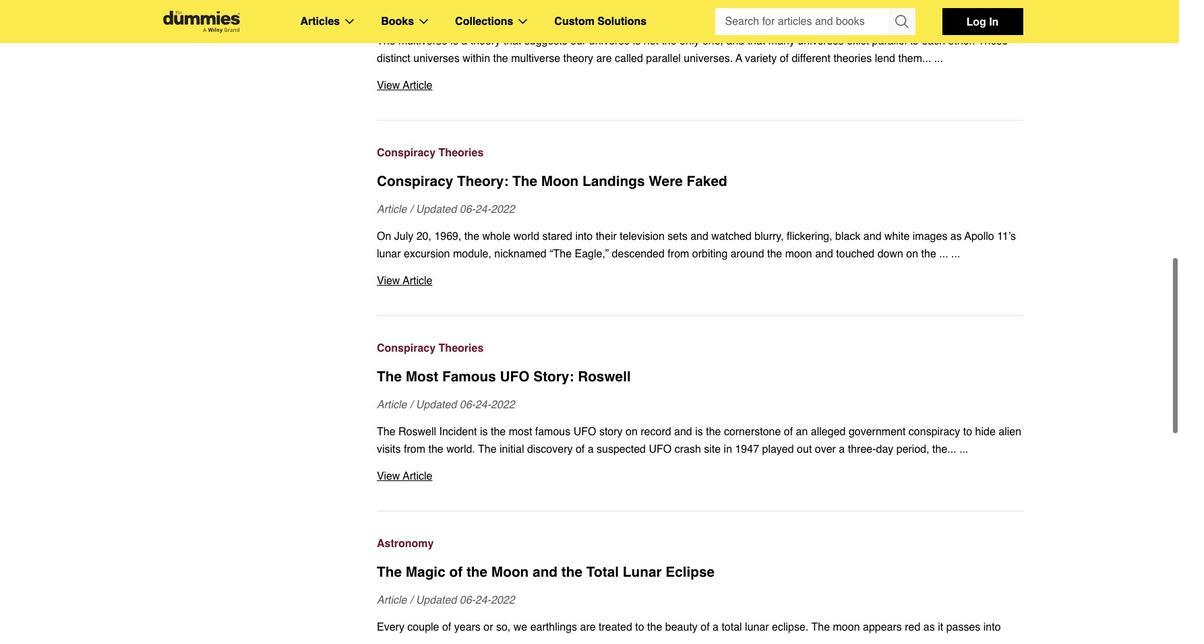 Task type: describe. For each thing, give the bounding box(es) containing it.
view for the most famous ufo story: roswell
[[377, 471, 400, 483]]

around
[[731, 248, 764, 260]]

the right not
[[662, 35, 677, 47]]

article / updated 06-24-2022 for theory:
[[377, 204, 515, 216]]

suspected
[[597, 444, 646, 456]]

magic
[[406, 564, 446, 581]]

to for conspiracy
[[963, 426, 972, 438]]

not
[[644, 35, 659, 47]]

lend
[[875, 53, 895, 65]]

years
[[454, 622, 481, 634]]

/ for most
[[410, 399, 413, 411]]

we
[[514, 622, 527, 634]]

0 vertical spatial ufo
[[500, 369, 530, 385]]

hide
[[975, 426, 996, 438]]

24- for the
[[475, 204, 491, 216]]

images
[[913, 231, 948, 243]]

in
[[989, 15, 999, 28]]

the roswell incident is the most famous ufo story on record and is the cornerstone of an alleged government conspiracy to hide alien visits from the world. the initial discovery of a suspected ufo crash site in 1947 played out over a three-day period, the...
[[377, 426, 1022, 456]]

astronomy link
[[377, 535, 1023, 553]]

the left world. at the bottom of the page
[[428, 444, 443, 456]]

their
[[596, 231, 617, 243]]

flickering,
[[787, 231, 832, 243]]

lunar
[[623, 564, 662, 581]]

cookie consent banner dialog
[[0, 586, 1179, 635]]

"the
[[550, 248, 572, 260]]

is left not
[[633, 35, 641, 47]]

it
[[938, 622, 943, 634]]

earthlings
[[530, 622, 577, 634]]

the left total
[[562, 564, 583, 581]]

06- for magic
[[460, 595, 475, 607]]

alien
[[999, 426, 1022, 438]]

as inside every couple of years or so, we earthlings are treated to the beauty of a total lunar eclipse. the moon appears red as it passes into
[[924, 622, 935, 634]]

a inside the multiverse is a theory that suggests our universe is not the only one, and that many universes exist parallel to each other. these distinct universes within the multiverse theory are called parallel universes. a variety of different theories lend them...
[[461, 35, 467, 47]]

each
[[922, 35, 945, 47]]

watched
[[712, 231, 752, 243]]

were
[[649, 173, 683, 189]]

article / updated 06-24-2022 for magic
[[377, 595, 515, 607]]

06- for most
[[460, 399, 475, 411]]

called
[[615, 53, 643, 65]]

crash
[[675, 444, 701, 456]]

of left years
[[442, 622, 451, 634]]

open article categories image
[[345, 19, 354, 24]]

1 view article link from the top
[[377, 77, 1023, 94]]

open collections list image
[[519, 19, 528, 24]]

many
[[769, 35, 795, 47]]

world.
[[446, 444, 475, 456]]

day
[[876, 444, 894, 456]]

is down article / updated 09-14-2023 at the top left
[[451, 35, 458, 47]]

conspiracy theories link for were
[[377, 144, 1023, 162]]

distinct
[[377, 53, 411, 65]]

the up the 'initial'
[[491, 426, 506, 438]]

...
[[939, 248, 948, 260]]

famous
[[442, 369, 496, 385]]

only
[[680, 35, 700, 47]]

visits
[[377, 444, 401, 456]]

most
[[406, 369, 438, 385]]

conspiracy for conspiracy
[[377, 147, 436, 159]]

14-
[[475, 8, 491, 20]]

conspiracy theory: the moon landings were faked link
[[377, 171, 1023, 191]]

different
[[792, 53, 831, 65]]

july
[[394, 231, 414, 243]]

conspiracy for the
[[377, 343, 436, 355]]

2023
[[491, 8, 515, 20]]

most
[[509, 426, 532, 438]]

theories for theory:
[[439, 147, 484, 159]]

the magic of the moon and the total lunar eclipse link
[[377, 562, 1023, 583]]

conspiracy theories for most
[[377, 343, 484, 355]]

roswell inside the roswell incident is the most famous ufo story on record and is the cornerstone of an alleged government conspiracy to hide alien visits from the world. the initial discovery of a suspected ufo crash site in 1947 played out over a three-day period, the...
[[399, 426, 436, 438]]

on july 20, 1969, the whole world stared into their television sets and watched blurry, flickering, black and white images as apollo 11's lunar excursion module, nicknamed "the eagle," descended from orbiting around the moon and touched down on the ...
[[377, 231, 1016, 260]]

as inside the on july 20, 1969, the whole world stared into their television sets and watched blurry, flickering, black and white images as apollo 11's lunar excursion module, nicknamed "the eagle," descended from orbiting around the moon and touched down on the ...
[[951, 231, 962, 243]]

conspiracy theories for theory:
[[377, 147, 484, 159]]

moon inside the magic of the moon and the total lunar eclipse link
[[491, 564, 529, 581]]

story
[[599, 426, 623, 438]]

exist
[[847, 35, 869, 47]]

eagle,"
[[575, 248, 609, 260]]

down
[[878, 248, 903, 260]]

of right beauty
[[701, 622, 710, 634]]

of inside the multiverse is a theory that suggests our universe is not the only one, and that many universes exist parallel to each other. these distinct universes within the multiverse theory are called parallel universes. a variety of different theories lend them...
[[780, 53, 789, 65]]

11's
[[997, 231, 1016, 243]]

24- for famous
[[475, 399, 491, 411]]

1 horizontal spatial universes
[[798, 35, 844, 47]]

a
[[736, 53, 742, 65]]

world
[[514, 231, 539, 243]]

eclipse
[[666, 564, 715, 581]]

initial
[[500, 444, 524, 456]]

view article link for were
[[377, 272, 1023, 290]]

cornerstone
[[724, 426, 781, 438]]

discovery
[[527, 444, 573, 456]]

/ for theory:
[[410, 204, 413, 216]]

to for parallel
[[910, 35, 919, 47]]

site
[[704, 444, 721, 456]]

record
[[641, 426, 671, 438]]

open book categories image
[[419, 19, 428, 24]]

conspiracy
[[909, 426, 960, 438]]

every couple of years or so, we earthlings are treated to the beauty of a total lunar eclipse. the moon appears red as it passes into
[[377, 622, 1001, 635]]

government
[[849, 426, 906, 438]]

these
[[978, 35, 1008, 47]]

orbiting
[[692, 248, 728, 260]]

theories
[[834, 53, 872, 65]]

/ for magic
[[410, 595, 413, 607]]

the up module,
[[464, 231, 479, 243]]

eclipse.
[[772, 622, 809, 634]]

2 conspiracy from the top
[[377, 173, 453, 189]]

article / updated 06-24-2022 for most
[[377, 399, 515, 411]]

theories for most
[[439, 343, 484, 355]]

and up "orbiting" in the top right of the page
[[691, 231, 709, 243]]

the up site
[[706, 426, 721, 438]]

landings
[[583, 173, 645, 189]]

custom solutions link
[[554, 13, 647, 30]]

faked
[[687, 173, 727, 189]]

0 horizontal spatial multiverse
[[399, 35, 448, 47]]

appears
[[863, 622, 902, 634]]

a left the suspected
[[588, 444, 594, 456]]

06- for theory:
[[460, 204, 475, 216]]

1 updated from the top
[[416, 8, 457, 20]]

so,
[[496, 622, 511, 634]]

view article link for roswell
[[377, 468, 1023, 485]]

the down astronomy
[[377, 564, 402, 581]]

touched
[[836, 248, 875, 260]]

the inside every couple of years or so, we earthlings are treated to the beauty of a total lunar eclipse. the moon appears red as it passes into
[[647, 622, 662, 634]]

other.
[[948, 35, 975, 47]]

2022 for moon
[[491, 204, 515, 216]]

story:
[[534, 369, 574, 385]]

total
[[587, 564, 619, 581]]

view for conspiracy theory: the moon landings were faked
[[377, 275, 400, 287]]

apollo
[[965, 231, 994, 243]]

the left the 'initial'
[[478, 444, 497, 456]]

alleged
[[811, 426, 846, 438]]

the right within
[[493, 53, 508, 65]]

the inside every couple of years or so, we earthlings are treated to the beauty of a total lunar eclipse. the moon appears red as it passes into
[[812, 622, 830, 634]]

and up earthlings
[[533, 564, 558, 581]]

log in
[[967, 15, 999, 28]]

moon inside conspiracy theory: the moon landings were faked link
[[541, 173, 579, 189]]

0 vertical spatial theory
[[470, 35, 500, 47]]

updated for magic
[[416, 595, 457, 607]]

09-
[[460, 8, 475, 20]]



Task type: vqa. For each thing, say whether or not it's contained in the screenshot.
available
no



Task type: locate. For each thing, give the bounding box(es) containing it.
a inside every couple of years or so, we earthlings are treated to the beauty of a total lunar eclipse. the moon appears red as it passes into
[[713, 622, 719, 634]]

moon inside every couple of years or so, we earthlings are treated to the beauty of a total lunar eclipse. the moon appears red as it passes into
[[833, 622, 860, 634]]

2 conspiracy theories link from the top
[[377, 340, 1023, 357]]

1 vertical spatial lunar
[[745, 622, 769, 634]]

0 vertical spatial from
[[668, 248, 689, 260]]

1 vertical spatial parallel
[[646, 53, 681, 65]]

1947
[[735, 444, 759, 456]]

4 updated from the top
[[416, 595, 457, 607]]

the
[[662, 35, 677, 47], [493, 53, 508, 65], [464, 231, 479, 243], [767, 248, 782, 260], [921, 248, 936, 260], [491, 426, 506, 438], [706, 426, 721, 438], [428, 444, 443, 456], [467, 564, 488, 581], [562, 564, 583, 581], [647, 622, 662, 634]]

1 theories from the top
[[439, 147, 484, 159]]

2 vertical spatial 24-
[[475, 595, 491, 607]]

roswell up visits
[[399, 426, 436, 438]]

/ down most at the bottom left of page
[[410, 399, 413, 411]]

logo image
[[156, 10, 246, 33]]

2 / from the top
[[410, 204, 413, 216]]

1 24- from the top
[[475, 204, 491, 216]]

3 view article link from the top
[[377, 468, 1023, 485]]

and inside the multiverse is a theory that suggests our universe is not the only one, and that many universes exist parallel to each other. these distinct universes within the multiverse theory are called parallel universes. a variety of different theories lend them...
[[727, 35, 745, 47]]

3 2022 from the top
[[491, 595, 515, 607]]

to inside the multiverse is a theory that suggests our universe is not the only one, and that many universes exist parallel to each other. these distinct universes within the multiverse theory are called parallel universes. a variety of different theories lend them...
[[910, 35, 919, 47]]

2 view article from the top
[[377, 275, 433, 287]]

0 horizontal spatial moon
[[491, 564, 529, 581]]

ufo
[[500, 369, 530, 385], [574, 426, 596, 438], [649, 444, 672, 456]]

moon left appears
[[833, 622, 860, 634]]

the
[[377, 35, 396, 47], [513, 173, 537, 189], [377, 369, 402, 385], [377, 426, 396, 438], [478, 444, 497, 456], [377, 564, 402, 581], [812, 622, 830, 634]]

ufo down record
[[649, 444, 672, 456]]

2 06- from the top
[[460, 399, 475, 411]]

custom solutions
[[554, 16, 647, 28]]

universes up different
[[798, 35, 844, 47]]

the...
[[933, 444, 957, 456]]

theories
[[439, 147, 484, 159], [439, 343, 484, 355]]

1 horizontal spatial ufo
[[574, 426, 596, 438]]

1 horizontal spatial roswell
[[578, 369, 631, 385]]

conspiracy theories link for roswell
[[377, 340, 1023, 357]]

is up "crash"
[[695, 426, 703, 438]]

2 that from the left
[[748, 35, 766, 47]]

three-
[[848, 444, 876, 456]]

are down "universe"
[[596, 53, 612, 65]]

0 vertical spatial multiverse
[[399, 35, 448, 47]]

collections
[[455, 16, 513, 28]]

0 vertical spatial article / updated 06-24-2022
[[377, 204, 515, 216]]

1 horizontal spatial moon
[[833, 622, 860, 634]]

moon left landings
[[541, 173, 579, 189]]

2 theories from the top
[[439, 343, 484, 355]]

2022 down the most famous ufo story: roswell at the bottom
[[491, 399, 515, 411]]

1 vertical spatial view article
[[377, 275, 433, 287]]

conspiracy theory: the moon landings were faked
[[377, 173, 727, 189]]

1 vertical spatial roswell
[[399, 426, 436, 438]]

roswell right story:
[[578, 369, 631, 385]]

0 vertical spatial roswell
[[578, 369, 631, 385]]

1 vertical spatial 06-
[[460, 399, 475, 411]]

1 vertical spatial view article link
[[377, 272, 1023, 290]]

2 horizontal spatial ufo
[[649, 444, 672, 456]]

2 horizontal spatial to
[[963, 426, 972, 438]]

2 view from the top
[[377, 275, 400, 287]]

2 24- from the top
[[475, 399, 491, 411]]

astronomy
[[377, 538, 434, 550]]

and up "crash"
[[674, 426, 692, 438]]

1 vertical spatial article / updated 06-24-2022
[[377, 399, 515, 411]]

and down flickering,
[[815, 248, 833, 260]]

0 vertical spatial theories
[[439, 147, 484, 159]]

20,
[[416, 231, 432, 243]]

2022 for the
[[491, 595, 515, 607]]

/ up july
[[410, 204, 413, 216]]

an
[[796, 426, 808, 438]]

the up visits
[[377, 426, 396, 438]]

1 conspiracy theories from the top
[[377, 147, 484, 159]]

2 vertical spatial view
[[377, 471, 400, 483]]

is
[[451, 35, 458, 47], [633, 35, 641, 47], [480, 426, 488, 438], [695, 426, 703, 438]]

moon down flickering,
[[785, 248, 812, 260]]

2 vertical spatial view article
[[377, 471, 433, 483]]

1 vertical spatial are
[[580, 622, 596, 634]]

view article down the 'distinct' on the left of page
[[377, 80, 433, 92]]

0 horizontal spatial lunar
[[377, 248, 401, 260]]

view article for conspiracy
[[377, 275, 433, 287]]

view down visits
[[377, 471, 400, 483]]

0 vertical spatial are
[[596, 53, 612, 65]]

0 vertical spatial conspiracy
[[377, 147, 436, 159]]

1 vertical spatial view
[[377, 275, 400, 287]]

into right the passes
[[984, 622, 1001, 634]]

1 vertical spatial conspiracy theories link
[[377, 340, 1023, 357]]

on inside the roswell incident is the most famous ufo story on record and is the cornerstone of an alleged government conspiracy to hide alien visits from the world. the initial discovery of a suspected ufo crash site in 1947 played out over a three-day period, the...
[[626, 426, 638, 438]]

the left most at the bottom left of page
[[377, 369, 402, 385]]

that
[[503, 35, 521, 47], [748, 35, 766, 47]]

the left ...
[[921, 248, 936, 260]]

are left treated
[[580, 622, 596, 634]]

on
[[377, 231, 391, 243]]

0 vertical spatial universes
[[798, 35, 844, 47]]

black
[[835, 231, 861, 243]]

1 horizontal spatial theory
[[563, 53, 593, 65]]

stared
[[542, 231, 572, 243]]

of down many
[[780, 53, 789, 65]]

0 vertical spatial as
[[951, 231, 962, 243]]

view article link down "orbiting" in the top right of the page
[[377, 272, 1023, 290]]

are
[[596, 53, 612, 65], [580, 622, 596, 634]]

0 vertical spatial on
[[906, 248, 918, 260]]

2 vertical spatial 2022
[[491, 595, 515, 607]]

06-
[[460, 204, 475, 216], [460, 399, 475, 411], [460, 595, 475, 607]]

the most famous ufo story: roswell
[[377, 369, 631, 385]]

0 horizontal spatial from
[[404, 444, 425, 456]]

0 vertical spatial conspiracy theories
[[377, 147, 484, 159]]

3 06- from the top
[[460, 595, 475, 607]]

every
[[377, 622, 405, 634]]

1 horizontal spatial lunar
[[745, 622, 769, 634]]

one,
[[703, 35, 724, 47]]

24- for of
[[475, 595, 491, 607]]

0 horizontal spatial to
[[635, 622, 644, 634]]

1 vertical spatial multiverse
[[511, 53, 560, 65]]

the right magic
[[467, 564, 488, 581]]

on inside the on july 20, 1969, the whole world stared into their television sets and watched blurry, flickering, black and white images as apollo 11's lunar excursion module, nicknamed "the eagle," descended from orbiting around the moon and touched down on the ...
[[906, 248, 918, 260]]

as
[[951, 231, 962, 243], [924, 622, 935, 634]]

article / updated 06-24-2022 up 1969,
[[377, 204, 515, 216]]

conspiracy
[[377, 147, 436, 159], [377, 173, 453, 189], [377, 343, 436, 355]]

that up variety
[[748, 35, 766, 47]]

2022 up so,
[[491, 595, 515, 607]]

updated up 1969,
[[416, 204, 457, 216]]

0 vertical spatial moon
[[785, 248, 812, 260]]

4 / from the top
[[410, 595, 413, 607]]

0 horizontal spatial roswell
[[399, 426, 436, 438]]

1 article / updated 06-24-2022 from the top
[[377, 204, 515, 216]]

view article
[[377, 80, 433, 92], [377, 275, 433, 287], [377, 471, 433, 483]]

0 vertical spatial conspiracy theories link
[[377, 144, 1023, 162]]

06- down theory:
[[460, 204, 475, 216]]

on up the suspected
[[626, 426, 638, 438]]

1 vertical spatial from
[[404, 444, 425, 456]]

multiverse down suggests
[[511, 53, 560, 65]]

log in link
[[942, 8, 1023, 35]]

module,
[[453, 248, 491, 260]]

as left it
[[924, 622, 935, 634]]

0 horizontal spatial moon
[[785, 248, 812, 260]]

incident
[[439, 426, 477, 438]]

1 horizontal spatial parallel
[[872, 35, 907, 47]]

2022 for ufo
[[491, 399, 515, 411]]

passes
[[946, 622, 981, 634]]

1 view from the top
[[377, 80, 400, 92]]

view article link down "crash"
[[377, 468, 1023, 485]]

over
[[815, 444, 836, 456]]

the multiverse is a theory that suggests our universe is not the only one, and that many universes exist parallel to each other. these distinct universes within the multiverse theory are called parallel universes. a variety of different theories lend them...
[[377, 35, 1008, 65]]

article / updated 06-24-2022 up years
[[377, 595, 515, 607]]

articles
[[300, 16, 340, 28]]

0 vertical spatial parallel
[[872, 35, 907, 47]]

whole
[[482, 231, 511, 243]]

1 vertical spatial as
[[924, 622, 935, 634]]

television
[[620, 231, 665, 243]]

multiverse down open book categories image
[[399, 35, 448, 47]]

1 horizontal spatial multiverse
[[511, 53, 560, 65]]

moon inside the on july 20, 1969, the whole world stared into their television sets and watched blurry, flickering, black and white images as apollo 11's lunar excursion module, nicknamed "the eagle," descended from orbiting around the moon and touched down on the ...
[[785, 248, 812, 260]]

red
[[905, 622, 921, 634]]

conspiracy theories link up the most famous ufo story: roswell link
[[377, 340, 1023, 357]]

0 vertical spatial 06-
[[460, 204, 475, 216]]

from right visits
[[404, 444, 425, 456]]

group
[[715, 8, 915, 35]]

lunar inside the on july 20, 1969, the whole world stared into their television sets and watched blurry, flickering, black and white images as apollo 11's lunar excursion module, nicknamed "the eagle," descended from orbiting around the moon and touched down on the ...
[[377, 248, 401, 260]]

/ left open book categories image
[[410, 8, 413, 20]]

of right discovery
[[576, 444, 585, 456]]

of left "an"
[[784, 426, 793, 438]]

2022
[[491, 204, 515, 216], [491, 399, 515, 411], [491, 595, 515, 607]]

1 horizontal spatial that
[[748, 35, 766, 47]]

the left beauty
[[647, 622, 662, 634]]

1 view article from the top
[[377, 80, 433, 92]]

lunar right total
[[745, 622, 769, 634]]

parallel up lend
[[872, 35, 907, 47]]

0 horizontal spatial are
[[580, 622, 596, 634]]

0 horizontal spatial into
[[575, 231, 593, 243]]

ufo left story
[[574, 426, 596, 438]]

a up within
[[461, 35, 467, 47]]

1 horizontal spatial as
[[951, 231, 962, 243]]

view article link down universes.
[[377, 77, 1023, 94]]

0 horizontal spatial theory
[[470, 35, 500, 47]]

0 horizontal spatial that
[[503, 35, 521, 47]]

3 article / updated 06-24-2022 from the top
[[377, 595, 515, 607]]

are inside every couple of years or so, we earthlings are treated to the beauty of a total lunar eclipse. the moon appears red as it passes into
[[580, 622, 596, 634]]

2 updated from the top
[[416, 204, 457, 216]]

06- up years
[[460, 595, 475, 607]]

1 horizontal spatial into
[[984, 622, 1001, 634]]

parallel
[[872, 35, 907, 47], [646, 53, 681, 65]]

2022 up whole
[[491, 204, 515, 216]]

3 conspiracy from the top
[[377, 343, 436, 355]]

log
[[967, 15, 986, 28]]

books
[[381, 16, 414, 28]]

updated left 09-
[[416, 8, 457, 20]]

1 vertical spatial moon
[[491, 564, 529, 581]]

the down blurry,
[[767, 248, 782, 260]]

ufo left story:
[[500, 369, 530, 385]]

them...
[[898, 53, 931, 65]]

universes down open book categories image
[[413, 53, 460, 65]]

0 vertical spatial 24-
[[475, 204, 491, 216]]

1 vertical spatial 24-
[[475, 399, 491, 411]]

to right treated
[[635, 622, 644, 634]]

1 vertical spatial conspiracy
[[377, 173, 453, 189]]

into inside every couple of years or so, we earthlings are treated to the beauty of a total lunar eclipse. the moon appears red as it passes into
[[984, 622, 1001, 634]]

1 that from the left
[[503, 35, 521, 47]]

multiverse
[[399, 35, 448, 47], [511, 53, 560, 65]]

06- down famous
[[460, 399, 475, 411]]

and inside the roswell incident is the most famous ufo story on record and is the cornerstone of an alleged government conspiracy to hide alien visits from the world. the initial discovery of a suspected ufo crash site in 1947 played out over a three-day period, the...
[[674, 426, 692, 438]]

0 vertical spatial view article link
[[377, 77, 1023, 94]]

our
[[571, 35, 586, 47]]

1 horizontal spatial are
[[596, 53, 612, 65]]

1 vertical spatial theory
[[563, 53, 593, 65]]

theories up famous
[[439, 343, 484, 355]]

Search for articles and books text field
[[715, 8, 890, 35]]

updated down most at the bottom left of page
[[416, 399, 457, 411]]

of right magic
[[449, 564, 463, 581]]

to left hide
[[963, 426, 972, 438]]

1 vertical spatial into
[[984, 622, 1001, 634]]

24-
[[475, 204, 491, 216], [475, 399, 491, 411], [475, 595, 491, 607]]

and up a
[[727, 35, 745, 47]]

theories up theory:
[[439, 147, 484, 159]]

3 view from the top
[[377, 471, 400, 483]]

treated
[[599, 622, 632, 634]]

1 conspiracy theories link from the top
[[377, 144, 1023, 162]]

view article for the
[[377, 471, 433, 483]]

from down sets
[[668, 248, 689, 260]]

2 vertical spatial to
[[635, 622, 644, 634]]

parallel down not
[[646, 53, 681, 65]]

or
[[484, 622, 493, 634]]

a
[[461, 35, 467, 47], [588, 444, 594, 456], [839, 444, 845, 456], [713, 622, 719, 634]]

/
[[410, 8, 413, 20], [410, 204, 413, 216], [410, 399, 413, 411], [410, 595, 413, 607]]

to
[[910, 35, 919, 47], [963, 426, 972, 438], [635, 622, 644, 634]]

view article down excursion at left
[[377, 275, 433, 287]]

universe
[[589, 35, 630, 47]]

and up touched
[[864, 231, 882, 243]]

24- down theory:
[[475, 204, 491, 216]]

moon up so,
[[491, 564, 529, 581]]

1 horizontal spatial to
[[910, 35, 919, 47]]

from inside the on july 20, 1969, the whole world stared into their television sets and watched blurry, flickering, black and white images as apollo 11's lunar excursion module, nicknamed "the eagle," descended from orbiting around the moon and touched down on the ...
[[668, 248, 689, 260]]

the inside the multiverse is a theory that suggests our universe is not the only one, and that many universes exist parallel to each other. these distinct universes within the multiverse theory are called parallel universes. a variety of different theories lend them...
[[377, 35, 396, 47]]

0 vertical spatial view
[[377, 80, 400, 92]]

2 view article link from the top
[[377, 272, 1023, 290]]

couple
[[408, 622, 439, 634]]

the most famous ufo story: roswell link
[[377, 367, 1023, 387]]

1 2022 from the top
[[491, 204, 515, 216]]

universes.
[[684, 53, 733, 65]]

in
[[724, 444, 732, 456]]

within
[[463, 53, 490, 65]]

1 / from the top
[[410, 8, 413, 20]]

2 vertical spatial 06-
[[460, 595, 475, 607]]

lunar
[[377, 248, 401, 260], [745, 622, 769, 634]]

0 vertical spatial to
[[910, 35, 919, 47]]

to inside the roswell incident is the most famous ufo story on record and is the cornerstone of an alleged government conspiracy to hide alien visits from the world. the initial discovery of a suspected ufo crash site in 1947 played out over a three-day period, the...
[[963, 426, 972, 438]]

lunar inside every couple of years or so, we earthlings are treated to the beauty of a total lunar eclipse. the moon appears red as it passes into
[[745, 622, 769, 634]]

the up the 'distinct' on the left of page
[[377, 35, 396, 47]]

3 24- from the top
[[475, 595, 491, 607]]

1 horizontal spatial moon
[[541, 173, 579, 189]]

conspiracy theories link up conspiracy theory: the moon landings were faked link
[[377, 144, 1023, 162]]

0 horizontal spatial parallel
[[646, 53, 681, 65]]

period,
[[897, 444, 930, 456]]

from
[[668, 248, 689, 260], [404, 444, 425, 456]]

1 vertical spatial conspiracy theories
[[377, 343, 484, 355]]

the right eclipse.
[[812, 622, 830, 634]]

view article down visits
[[377, 471, 433, 483]]

2 vertical spatial ufo
[[649, 444, 672, 456]]

0 horizontal spatial on
[[626, 426, 638, 438]]

0 vertical spatial into
[[575, 231, 593, 243]]

1 vertical spatial theories
[[439, 343, 484, 355]]

1 horizontal spatial from
[[668, 248, 689, 260]]

2 2022 from the top
[[491, 399, 515, 411]]

updated
[[416, 8, 457, 20], [416, 204, 457, 216], [416, 399, 457, 411], [416, 595, 457, 607]]

total
[[722, 622, 742, 634]]

view
[[377, 80, 400, 92], [377, 275, 400, 287], [377, 471, 400, 483]]

1 vertical spatial to
[[963, 426, 972, 438]]

2 vertical spatial article / updated 06-24-2022
[[377, 595, 515, 607]]

on right down
[[906, 248, 918, 260]]

nicknamed
[[494, 248, 547, 260]]

conspiracy theories
[[377, 147, 484, 159], [377, 343, 484, 355]]

1 06- from the top
[[460, 204, 475, 216]]

24- up or
[[475, 595, 491, 607]]

a right over
[[839, 444, 845, 456]]

blurry,
[[755, 231, 784, 243]]

view down on
[[377, 275, 400, 287]]

/ up couple
[[410, 595, 413, 607]]

3 / from the top
[[410, 399, 413, 411]]

1 vertical spatial universes
[[413, 53, 460, 65]]

updated up couple
[[416, 595, 457, 607]]

0 horizontal spatial ufo
[[500, 369, 530, 385]]

the right theory:
[[513, 173, 537, 189]]

lunar down on
[[377, 248, 401, 260]]

conspiracy theories up most at the bottom left of page
[[377, 343, 484, 355]]

3 view article from the top
[[377, 471, 433, 483]]

1 horizontal spatial on
[[906, 248, 918, 260]]

conspiracy theories up theory:
[[377, 147, 484, 159]]

24- down famous
[[475, 399, 491, 411]]

from inside the roswell incident is the most famous ufo story on record and is the cornerstone of an alleged government conspiracy to hide alien visits from the world. the initial discovery of a suspected ufo crash site in 1947 played out over a three-day period, the...
[[404, 444, 425, 456]]

solutions
[[598, 16, 647, 28]]

article / updated 06-24-2022 up incident
[[377, 399, 515, 411]]

theory down our
[[563, 53, 593, 65]]

1 vertical spatial on
[[626, 426, 638, 438]]

0 horizontal spatial as
[[924, 622, 935, 634]]

1 vertical spatial moon
[[833, 622, 860, 634]]

0 vertical spatial moon
[[541, 173, 579, 189]]

white
[[885, 231, 910, 243]]

1 vertical spatial ufo
[[574, 426, 596, 438]]

a left total
[[713, 622, 719, 634]]

0 vertical spatial 2022
[[491, 204, 515, 216]]

updated for most
[[416, 399, 457, 411]]

universes
[[798, 35, 844, 47], [413, 53, 460, 65]]

moon
[[785, 248, 812, 260], [833, 622, 860, 634]]

0 vertical spatial lunar
[[377, 248, 401, 260]]

conspiracy theories link
[[377, 144, 1023, 162], [377, 340, 1023, 357]]

3 updated from the top
[[416, 399, 457, 411]]

0 vertical spatial view article
[[377, 80, 433, 92]]

2 conspiracy theories from the top
[[377, 343, 484, 355]]

2 vertical spatial view article link
[[377, 468, 1023, 485]]

0 horizontal spatial universes
[[413, 53, 460, 65]]

into inside the on july 20, 1969, the whole world stared into their television sets and watched blurry, flickering, black and white images as apollo 11's lunar excursion module, nicknamed "the eagle," descended from orbiting around the moon and touched down on the ...
[[575, 231, 593, 243]]

2 article / updated 06-24-2022 from the top
[[377, 399, 515, 411]]

1 vertical spatial 2022
[[491, 399, 515, 411]]

into up eagle,"
[[575, 231, 593, 243]]

to inside every couple of years or so, we earthlings are treated to the beauty of a total lunar eclipse. the moon appears red as it passes into
[[635, 622, 644, 634]]

are inside the multiverse is a theory that suggests our universe is not the only one, and that many universes exist parallel to each other. these distinct universes within the multiverse theory are called parallel universes. a variety of different theories lend them...
[[596, 53, 612, 65]]

is right incident
[[480, 426, 488, 438]]

1969,
[[434, 231, 461, 243]]

theory down 'collections'
[[470, 35, 500, 47]]

updated for theory:
[[416, 204, 457, 216]]

2 vertical spatial conspiracy
[[377, 343, 436, 355]]

theory:
[[457, 173, 509, 189]]

1 conspiracy from the top
[[377, 147, 436, 159]]

view down the 'distinct' on the left of page
[[377, 80, 400, 92]]

into
[[575, 231, 593, 243], [984, 622, 1001, 634]]



